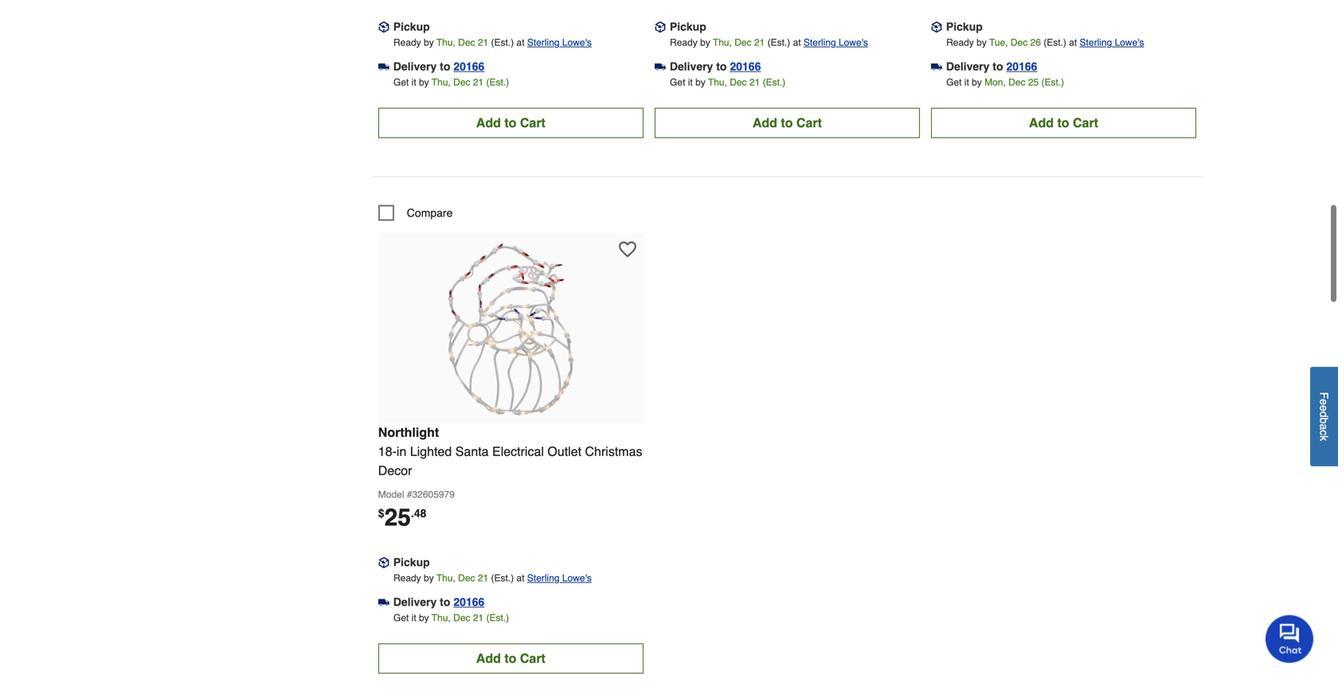 Task type: vqa. For each thing, say whether or not it's contained in the screenshot.
Add
yes



Task type: describe. For each thing, give the bounding box(es) containing it.
actual price $25.48 element
[[378, 504, 426, 532]]

$
[[378, 508, 384, 520]]

pickup image for truck filled icon corresponding to get it by mon, dec 25 (est.)
[[931, 21, 942, 33]]

pickup image for 1st truck filled image from the right
[[655, 21, 666, 33]]

santa
[[455, 445, 489, 459]]

b
[[1318, 418, 1331, 424]]

christmas
[[585, 445, 642, 459]]

get for 1st truck filled image from the right
[[670, 77, 685, 88]]

northlight 18-in lighted santa electrical outlet christmas decor
[[378, 425, 642, 478]]

1 truck filled image from the left
[[378, 61, 389, 72]]

pickup for pickup image
[[393, 556, 430, 569]]

1001150326 element
[[378, 205, 453, 221]]

delivery for truck filled icon corresponding to get it by mon, dec 25 (est.)
[[946, 60, 990, 73]]

a
[[1318, 424, 1331, 430]]

northlight
[[378, 425, 439, 440]]

it for 1st truck filled image from the left
[[412, 77, 416, 88]]

2 truck filled image from the left
[[655, 61, 666, 72]]

in
[[397, 445, 407, 459]]

delivery to 20166 for get it by thu, dec 21 (est.) truck filled icon
[[393, 596, 485, 609]]

get for get it by thu, dec 21 (est.) truck filled icon
[[393, 613, 409, 624]]

decor
[[378, 464, 412, 478]]

delivery for get it by thu, dec 21 (est.) truck filled icon
[[393, 596, 437, 609]]

delivery to 20166 for 1st truck filled image from the left
[[393, 60, 485, 73]]

delivery to 20166 for 1st truck filled image from the right
[[670, 60, 761, 73]]

lighted
[[410, 445, 452, 459]]

32605979
[[412, 490, 455, 501]]

k
[[1318, 436, 1331, 442]]

$ 25 .48
[[378, 504, 426, 532]]

d
[[1318, 412, 1331, 418]]

18-
[[378, 445, 397, 459]]

pickup for pickup icon corresponding to 1st truck filled image from the right
[[670, 20, 706, 33]]

2 e from the top
[[1318, 406, 1331, 412]]



Task type: locate. For each thing, give the bounding box(es) containing it.
electrical
[[492, 445, 544, 459]]

get for 1st truck filled image from the left
[[393, 77, 409, 88]]

model # 32605979
[[378, 490, 455, 501]]

f e e d b a c k button
[[1310, 367, 1338, 467]]

0 horizontal spatial truck filled image
[[378, 597, 389, 608]]

truck filled image for get it by thu, dec 21 (est.)
[[378, 597, 389, 608]]

f
[[1318, 393, 1331, 399]]

1 vertical spatial truck filled image
[[378, 597, 389, 608]]

1 horizontal spatial 25
[[1028, 77, 1039, 88]]

ready
[[393, 37, 421, 48], [670, 37, 698, 48], [946, 37, 974, 48], [393, 573, 421, 584]]

pickup for pickup icon associated with 1st truck filled image from the left
[[393, 20, 430, 33]]

it for truck filled icon corresponding to get it by mon, dec 25 (est.)
[[964, 77, 969, 88]]

0 horizontal spatial truck filled image
[[378, 61, 389, 72]]

delivery to 20166 for truck filled icon corresponding to get it by mon, dec 25 (est.)
[[946, 60, 1037, 73]]

truck filled image
[[378, 61, 389, 72], [655, 61, 666, 72]]

thu,
[[436, 37, 455, 48], [713, 37, 732, 48], [432, 77, 451, 88], [708, 77, 727, 88], [436, 573, 455, 584], [432, 613, 451, 624]]

get it by mon, dec 25 (est.)
[[946, 77, 1064, 88]]

#
[[407, 490, 412, 501]]

e up b
[[1318, 406, 1331, 412]]

f e e d b a c k
[[1318, 393, 1331, 442]]

20166
[[454, 60, 485, 73], [730, 60, 761, 73], [1006, 60, 1037, 73], [454, 596, 485, 609]]

delivery for 1st truck filled image from the left
[[393, 60, 437, 73]]

25 right mon,
[[1028, 77, 1039, 88]]

pickup image
[[378, 21, 389, 33], [655, 21, 666, 33], [931, 21, 942, 33]]

ready by thu, dec 21 (est.) at sterling lowe's for pickup icon corresponding to 1st truck filled image from the right
[[670, 37, 868, 48]]

1 pickup image from the left
[[378, 21, 389, 33]]

e up d
[[1318, 399, 1331, 406]]

2 horizontal spatial pickup image
[[931, 21, 942, 33]]

1 horizontal spatial truck filled image
[[931, 61, 942, 72]]

get
[[393, 77, 409, 88], [670, 77, 685, 88], [946, 77, 962, 88], [393, 613, 409, 624]]

model
[[378, 490, 404, 501]]

sterling lowe's button
[[527, 35, 592, 51], [804, 35, 868, 51], [1080, 35, 1144, 51], [527, 571, 592, 587]]

3 pickup image from the left
[[931, 21, 942, 33]]

chat invite button image
[[1266, 615, 1314, 663]]

25 down model
[[384, 504, 411, 532]]

1 e from the top
[[1318, 399, 1331, 406]]

delivery
[[393, 60, 437, 73], [670, 60, 713, 73], [946, 60, 990, 73], [393, 596, 437, 609]]

0 vertical spatial truck filled image
[[931, 61, 942, 72]]

ready by thu, dec 21 (est.) at sterling lowe's
[[393, 37, 592, 48], [670, 37, 868, 48], [393, 573, 592, 584]]

it for 1st truck filled image from the right
[[688, 77, 693, 88]]

c
[[1318, 430, 1331, 436]]

by
[[424, 37, 434, 48], [700, 37, 710, 48], [977, 37, 987, 48], [419, 77, 429, 88], [695, 77, 705, 88], [972, 77, 982, 88], [424, 573, 434, 584], [419, 613, 429, 624]]

to
[[440, 60, 450, 73], [716, 60, 727, 73], [993, 60, 1003, 73], [504, 116, 516, 130], [781, 116, 793, 130], [1057, 116, 1069, 130], [440, 596, 450, 609], [504, 652, 516, 666]]

ready by thu, dec 21 (est.) at sterling lowe's for pickup icon associated with 1st truck filled image from the left
[[393, 37, 592, 48]]

add to cart button
[[378, 108, 643, 138], [655, 108, 920, 138], [931, 108, 1196, 138], [378, 644, 643, 674]]

delivery for 1st truck filled image from the right
[[670, 60, 713, 73]]

sterling
[[527, 37, 560, 48], [804, 37, 836, 48], [1080, 37, 1112, 48], [527, 573, 560, 584]]

2 pickup image from the left
[[655, 21, 666, 33]]

1 vertical spatial 25
[[384, 504, 411, 532]]

20166 button
[[454, 59, 485, 75], [730, 59, 761, 75], [1006, 59, 1037, 75], [454, 595, 485, 611]]

pickup image
[[378, 557, 389, 569]]

pickup image for 1st truck filled image from the left
[[378, 21, 389, 33]]

0 vertical spatial 25
[[1028, 77, 1039, 88]]

compare
[[407, 207, 453, 220]]

ready by tue, dec 26 (est.) at sterling lowe's
[[946, 37, 1144, 48]]

lowe's
[[562, 37, 592, 48], [839, 37, 868, 48], [1115, 37, 1144, 48], [562, 573, 592, 584]]

25
[[1028, 77, 1039, 88], [384, 504, 411, 532]]

delivery to 20166
[[393, 60, 485, 73], [670, 60, 761, 73], [946, 60, 1037, 73], [393, 596, 485, 609]]

add
[[476, 116, 501, 130], [753, 116, 777, 130], [1029, 116, 1054, 130], [476, 652, 501, 666]]

cart
[[520, 116, 546, 130], [796, 116, 822, 130], [1073, 116, 1098, 130], [520, 652, 546, 666]]

26
[[1030, 37, 1041, 48]]

it for get it by thu, dec 21 (est.) truck filled icon
[[412, 613, 416, 624]]

tue,
[[989, 37, 1008, 48]]

at
[[517, 37, 525, 48], [793, 37, 801, 48], [1069, 37, 1077, 48], [517, 573, 525, 584]]

truck filled image for get it by mon, dec 25 (est.)
[[931, 61, 942, 72]]

truck filled image
[[931, 61, 942, 72], [378, 597, 389, 608]]

pickup
[[393, 20, 430, 33], [670, 20, 706, 33], [946, 20, 983, 33], [393, 556, 430, 569]]

add to cart
[[476, 116, 546, 130], [753, 116, 822, 130], [1029, 116, 1098, 130], [476, 652, 546, 666]]

mon,
[[985, 77, 1006, 88]]

.48
[[411, 508, 426, 520]]

outlet
[[547, 445, 581, 459]]

get it by thu, dec 21 (est.)
[[393, 77, 509, 88], [670, 77, 786, 88], [393, 613, 509, 624]]

(est.)
[[491, 37, 514, 48], [767, 37, 790, 48], [1044, 37, 1066, 48], [486, 77, 509, 88], [763, 77, 786, 88], [1041, 77, 1064, 88], [491, 573, 514, 584], [486, 613, 509, 624]]

1 horizontal spatial truck filled image
[[655, 61, 666, 72]]

e
[[1318, 399, 1331, 406], [1318, 406, 1331, 412]]

21
[[478, 37, 488, 48], [754, 37, 765, 48], [473, 77, 484, 88], [749, 77, 760, 88], [478, 573, 488, 584], [473, 613, 484, 624]]

pickup for pickup icon associated with truck filled icon corresponding to get it by mon, dec 25 (est.)
[[946, 20, 983, 33]]

it
[[412, 77, 416, 88], [688, 77, 693, 88], [964, 77, 969, 88], [412, 613, 416, 624]]

ready by thu, dec 21 (est.) at sterling lowe's for pickup image
[[393, 573, 592, 584]]

heart outline image
[[619, 241, 636, 259]]

1 horizontal spatial pickup image
[[655, 21, 666, 33]]

0 horizontal spatial pickup image
[[378, 21, 389, 33]]

northlight 18-in lighted santa electrical outlet christmas decor image
[[423, 242, 598, 417]]

0 horizontal spatial 25
[[384, 504, 411, 532]]

get for truck filled icon corresponding to get it by mon, dec 25 (est.)
[[946, 77, 962, 88]]

dec
[[458, 37, 475, 48], [735, 37, 752, 48], [1011, 37, 1028, 48], [453, 77, 470, 88], [730, 77, 747, 88], [1008, 77, 1025, 88], [458, 573, 475, 584], [453, 613, 470, 624]]



